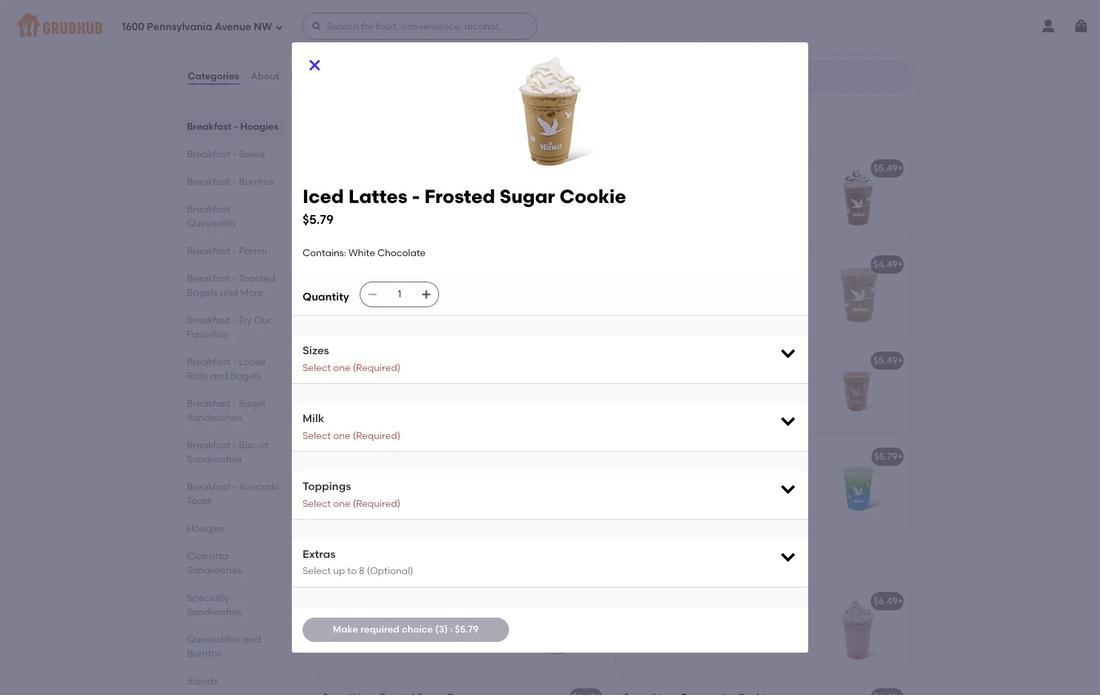 Task type: locate. For each thing, give the bounding box(es) containing it.
breakfast down breakfast - bowls
[[187, 176, 230, 188]]

breakfast for breakfast - quesadilla
[[187, 204, 230, 215]]

one inside toppings select one (required)
[[333, 498, 351, 510]]

2 select from the top
[[303, 430, 331, 442]]

- left the biscuit
[[233, 440, 237, 451]]

hoagies up the bowls
[[240, 121, 279, 133]]

- up quesadilla
[[233, 204, 237, 215]]

(required) up brews
[[353, 430, 401, 442]]

- inside breakfast - biscuit sandwiches
[[233, 440, 237, 451]]

0 vertical spatial one
[[333, 363, 351, 374]]

breakfast inside breakfast - loose rolls and bagels
[[187, 357, 230, 368]]

- right the smoothies
[[675, 596, 679, 607]]

+ for smoothies - peppermint bark image
[[898, 596, 904, 607]]

iced for mocha
[[323, 355, 343, 366]]

breakfast inside breakfast - burritos tab
[[187, 176, 230, 188]]

select down extras
[[303, 566, 331, 577]]

milkshakes
[[323, 596, 373, 607]]

2 horizontal spatial $5.79
[[875, 451, 898, 463]]

breakfast for breakfast - burritos
[[187, 176, 230, 188]]

1 sauce from the top
[[419, 374, 448, 385]]

chocolate, down steamers - peppermint bark
[[398, 37, 448, 48]]

- for milkshakes - peppermint cookies & cream
[[376, 596, 380, 607]]

1 vertical spatial (required)
[[353, 430, 401, 442]]

breakfast up toast
[[187, 482, 230, 493]]

iced coffees - peppermint bark
[[323, 259, 468, 270]]

$5.49 for iced lattes - peppermint mocha image
[[874, 162, 898, 174]]

sauce
[[419, 374, 448, 385], [419, 470, 448, 482]]

(required) inside milk select one (required)
[[353, 430, 401, 442]]

5 breakfast from the top
[[187, 246, 230, 257]]

1 horizontal spatial $5.79
[[455, 624, 479, 635]]

holiday blend coffee - holiday blend image
[[809, 9, 910, 97]]

- up required
[[376, 596, 380, 607]]

burritos
[[239, 176, 274, 188], [187, 648, 222, 660]]

white inside contains: top with peppermint pcs, white chocolate, mint syrup
[[624, 388, 651, 399]]

breakfast - bowls
[[187, 149, 265, 160]]

1 horizontal spatial top
[[451, 37, 467, 48]]

peppermint inside the contains: white chocolate, mint syrup, top with peppermint pcs
[[395, 291, 449, 303]]

breakfast up quesadilla
[[187, 204, 230, 215]]

chocolate, up energy
[[653, 388, 704, 399]]

1 vertical spatial iced
[[323, 259, 343, 270]]

2 sauce from the top
[[419, 470, 448, 482]]

breakfast - quesadilla tab
[[187, 202, 281, 231]]

- left try
[[233, 315, 237, 326]]

select
[[303, 363, 331, 374], [303, 430, 331, 442], [303, 498, 331, 510], [303, 566, 331, 577]]

1 horizontal spatial $6.49 +
[[874, 596, 904, 607]]

svg image
[[1074, 18, 1090, 34], [307, 57, 323, 73], [367, 290, 378, 300], [421, 290, 432, 300], [779, 344, 798, 363], [779, 412, 798, 431]]

0 horizontal spatial $6.49
[[573, 596, 597, 607]]

brews
[[347, 451, 375, 463]]

1 horizontal spatial $6.49
[[874, 596, 898, 607]]

- inside "breakfast - quesadilla"
[[233, 204, 237, 215]]

1600 pennsylvania avenue nw
[[122, 21, 272, 33]]

(required) inside sizes select one (required)
[[353, 363, 401, 374]]

- inside tab
[[233, 149, 237, 160]]

0 vertical spatial pcs
[[379, 51, 395, 62]]

about
[[251, 71, 279, 82]]

2 vertical spatial $5.79
[[455, 624, 479, 635]]

0 vertical spatial bagels
[[187, 287, 218, 299]]

- left avocado
[[233, 482, 237, 493]]

4 breakfast from the top
[[187, 204, 230, 215]]

0 horizontal spatial mint
[[451, 278, 471, 289]]

1 vertical spatial $5.49
[[874, 355, 898, 366]]

cream
[[488, 596, 519, 607]]

one inside sizes select one (required)
[[333, 363, 351, 374]]

- left loose
[[233, 357, 237, 368]]

- right steamers
[[369, 18, 373, 29]]

1 coffees from the top
[[346, 259, 381, 270]]

- down breakfast - bowls tab
[[233, 176, 237, 188]]

blues
[[780, 451, 804, 463]]

frosted
[[425, 185, 495, 208]]

2 horizontal spatial top
[[670, 374, 687, 385]]

0 vertical spatial (required)
[[353, 363, 401, 374]]

contains: top with peppermint pcs, white chocolate, mint syrup
[[624, 374, 787, 399]]

breakfast - try our favorites
[[187, 315, 272, 340]]

11 breakfast from the top
[[187, 482, 230, 493]]

breakfast inside "breakfast - bagel sandwiches"
[[187, 398, 230, 410]]

3 (required) from the top
[[353, 498, 401, 510]]

- for breakfast - quesadilla
[[233, 204, 237, 215]]

- left the bowls
[[233, 149, 237, 160]]

1 $6.49 from the left
[[573, 596, 597, 607]]

+
[[898, 162, 904, 174], [898, 259, 904, 270], [898, 355, 904, 366], [597, 451, 602, 463], [898, 451, 904, 463], [597, 596, 602, 607], [898, 596, 904, 607]]

breakfast down rolls
[[187, 398, 230, 410]]

breakfast inside breakfast - hoagies tab
[[187, 121, 232, 133]]

0 vertical spatial $5.79
[[303, 212, 334, 227]]

one inside milk select one (required)
[[333, 430, 351, 442]]

energy
[[675, 451, 707, 463]]

0 vertical spatial $5.49 +
[[874, 162, 904, 174]]

2 (required) from the top
[[353, 430, 401, 442]]

breakfast - try our favorites tab
[[187, 313, 281, 342]]

chocolate, inside contains: white chocolate, top with peppermint pcs
[[398, 37, 448, 48]]

chocolate
[[398, 182, 446, 193], [670, 182, 718, 193], [378, 248, 426, 259], [369, 374, 417, 385], [369, 470, 417, 482]]

mint right input item quantity "number field"
[[451, 278, 471, 289]]

coffees up syrup, on the left top of page
[[346, 259, 381, 270]]

- right lattes
[[412, 185, 420, 208]]

select inside extras select up to 8 (optional)
[[303, 566, 331, 577]]

contains: inside contains: chocolate sauce, mint syrup
[[624, 182, 668, 193]]

iced for bark
[[323, 259, 343, 270]]

and right rolls
[[210, 371, 228, 382]]

breakfast
[[187, 121, 232, 133], [187, 149, 230, 160], [187, 176, 230, 188], [187, 204, 230, 215], [187, 246, 230, 257], [187, 273, 230, 285], [187, 315, 230, 326], [187, 357, 230, 368], [187, 398, 230, 410], [187, 440, 230, 451], [187, 482, 230, 493]]

svg image inside main navigation navigation
[[1074, 18, 1090, 34]]

1 $5.49 + from the top
[[874, 162, 904, 174]]

1 horizontal spatial with
[[470, 37, 491, 48]]

0 vertical spatial mint
[[754, 182, 774, 193]]

quesadillas
[[187, 634, 241, 646]]

breakfast - biscuit sandwiches
[[187, 440, 269, 466]]

mint
[[754, 182, 774, 193], [451, 278, 471, 289], [706, 388, 726, 399]]

smoothies - frosted sugar cookie image
[[507, 683, 608, 696]]

specialty
[[187, 593, 229, 604]]

top inside the contains: white chocolate, mint syrup, top with peppermint pcs
[[353, 291, 370, 303]]

0 vertical spatial iced
[[303, 185, 344, 208]]

0 vertical spatial bark
[[432, 18, 453, 29]]

2 vertical spatial chocolate,
[[653, 388, 704, 399]]

$6.49
[[573, 596, 597, 607], [874, 596, 898, 607]]

smoothies - peppermint bark image
[[809, 587, 910, 674]]

contains: chocolate sauce for coffees
[[323, 374, 448, 385]]

$6.49 +
[[573, 596, 602, 607], [874, 596, 904, 607]]

bagels up favorites
[[187, 287, 218, 299]]

2 horizontal spatial mint
[[754, 182, 774, 193]]

0 vertical spatial top
[[451, 37, 467, 48]]

peppermint inside contains: white chocolate, top with peppermint pcs
[[323, 51, 377, 62]]

milkshakes - peppermint cookies & cream image
[[507, 587, 608, 674]]

2 sandwiches from the top
[[187, 454, 242, 466]]

2 breakfast from the top
[[187, 149, 230, 160]]

(3)
[[435, 624, 448, 635]]

ciabatta sandwiches
[[187, 551, 242, 577]]

7 breakfast from the top
[[187, 315, 230, 326]]

- left toasted
[[233, 273, 237, 285]]

1 vertical spatial hoagies
[[187, 523, 225, 535]]

contains: chocolate sauce down iced coffees - peppermint mocha
[[323, 374, 448, 385]]

(required) down brews
[[353, 498, 401, 510]]

quesadillas and burritos
[[187, 634, 261, 660]]

svg image for 1600 pennsylvania avenue nw
[[311, 21, 322, 32]]

1 select from the top
[[303, 363, 331, 374]]

(required) for toppings
[[353, 498, 401, 510]]

iced up 'milk'
[[323, 355, 343, 366]]

chocolate, for peppermint
[[398, 278, 448, 289]]

one up cold
[[333, 430, 351, 442]]

0 vertical spatial syrup
[[624, 195, 650, 207]]

raspberry,
[[832, 451, 882, 463]]

1 horizontal spatial mint
[[706, 388, 726, 399]]

1 vertical spatial top
[[353, 291, 370, 303]]

bagels
[[187, 287, 218, 299], [231, 371, 261, 382]]

breakfast - hoagies tab
[[187, 120, 281, 134]]

pcs right input item quantity "number field"
[[451, 291, 467, 303]]

2 vertical spatial bark
[[738, 596, 759, 607]]

2 vertical spatial and
[[243, 634, 261, 646]]

contains: chocolate sauce down cold brews - peppermint mocha
[[323, 470, 448, 482]]

and for bagels
[[210, 371, 228, 382]]

0 horizontal spatial syrup
[[624, 195, 650, 207]]

-
[[369, 18, 373, 29], [234, 121, 238, 133], [233, 149, 237, 160], [233, 176, 237, 188], [412, 185, 420, 208], [233, 204, 237, 215], [233, 246, 237, 257], [384, 259, 388, 270], [233, 273, 237, 285], [233, 315, 237, 326], [384, 355, 388, 366], [233, 357, 237, 368], [233, 398, 237, 410], [233, 440, 237, 451], [377, 451, 381, 463], [740, 451, 744, 463], [233, 482, 237, 493], [376, 596, 380, 607], [675, 596, 679, 607]]

1 $6.49 + from the left
[[573, 596, 602, 607]]

2 vertical spatial mint
[[706, 388, 726, 399]]

sandwiches
[[187, 412, 242, 424], [187, 454, 242, 466], [187, 565, 242, 577], [187, 607, 242, 618]]

contains: white chocolate, mint syrup, top with peppermint pcs
[[323, 278, 471, 303]]

select inside toppings select one (required)
[[303, 498, 331, 510]]

- inside breakfast - try our favorites
[[233, 315, 237, 326]]

2 vertical spatial (required)
[[353, 498, 401, 510]]

- for breakfast - burritos
[[233, 176, 237, 188]]

$5.49
[[874, 162, 898, 174], [874, 355, 898, 366]]

and inside 'breakfast - toasted bagels and more'
[[220, 287, 238, 299]]

0 vertical spatial sauce
[[419, 374, 448, 385]]

3 one from the top
[[333, 498, 351, 510]]

select down sizes
[[303, 363, 331, 374]]

0 vertical spatial contains: chocolate sauce
[[323, 374, 448, 385]]

2 vertical spatial one
[[333, 498, 351, 510]]

mint inside contains: top with peppermint pcs, white chocolate, mint syrup
[[706, 388, 726, 399]]

- left bagel on the bottom of page
[[233, 398, 237, 410]]

syrup inside contains: top with peppermint pcs, white chocolate, mint syrup
[[728, 388, 754, 399]]

iced left lattes
[[303, 185, 344, 208]]

- for smoothies - peppermint bark
[[675, 596, 679, 607]]

1 vertical spatial mocha
[[440, 451, 472, 463]]

2 $6.49 + from the left
[[874, 596, 904, 607]]

breakfast up breakfast - burritos
[[187, 149, 230, 160]]

white
[[369, 37, 396, 48], [369, 182, 396, 193], [349, 248, 375, 259], [369, 278, 396, 289], [624, 388, 651, 399]]

breakfast down quesadilla
[[187, 246, 230, 257]]

1 vertical spatial coffees
[[346, 355, 381, 366]]

2 $5.49 from the top
[[874, 355, 898, 366]]

coffees for white
[[346, 259, 381, 270]]

try
[[239, 315, 252, 326]]

sips
[[423, 557, 452, 574]]

sandwiches inside "breakfast - bagel sandwiches"
[[187, 412, 242, 424]]

bark for smoothies - peppermint bark
[[738, 596, 759, 607]]

3 select from the top
[[303, 498, 331, 510]]

0 vertical spatial coffees
[[346, 259, 381, 270]]

iced lattes - frosted sugar cookie $5.79
[[303, 185, 627, 227]]

0 horizontal spatial bagels
[[187, 287, 218, 299]]

2 vertical spatial top
[[670, 374, 687, 385]]

breakfast for breakfast - hoagies
[[187, 121, 232, 133]]

pcs inside the contains: white chocolate, mint syrup, top with peppermint pcs
[[451, 291, 467, 303]]

2 $6.49 from the left
[[874, 596, 898, 607]]

2 $5.49 + from the top
[[874, 355, 904, 366]]

white inside contains: white chocolate, top with peppermint pcs
[[369, 37, 396, 48]]

select for milk
[[303, 430, 331, 442]]

6 breakfast from the top
[[187, 273, 230, 285]]

specialty sandwiches tab
[[187, 591, 281, 620]]

$5.79
[[303, 212, 334, 227], [875, 451, 898, 463], [455, 624, 479, 635]]

$6.49 + for milkshakes - peppermint cookies & cream image
[[573, 596, 602, 607]]

0 horizontal spatial $5.79
[[303, 212, 334, 227]]

breakfast for breakfast - biscuit sandwiches
[[187, 440, 230, 451]]

1 horizontal spatial burritos
[[239, 176, 274, 188]]

cold brews - peppermint mocha image
[[507, 442, 608, 530]]

required
[[361, 624, 400, 635]]

1 one from the top
[[333, 363, 351, 374]]

bark
[[432, 18, 453, 29], [446, 259, 468, 270], [738, 596, 759, 607]]

chocolate, down iced coffees - peppermint bark
[[398, 278, 448, 289]]

$5.49 + for cold brews - peppermint bark image
[[874, 355, 904, 366]]

&
[[478, 596, 485, 607]]

0 vertical spatial chocolate,
[[398, 37, 448, 48]]

one down 'toppings'
[[333, 498, 351, 510]]

breakfast for breakfast - bagel sandwiches
[[187, 398, 230, 410]]

categories button
[[187, 52, 240, 101]]

with inside contains: white chocolate, top with peppermint pcs
[[470, 37, 491, 48]]

sauce down cold brews - peppermint mocha
[[419, 470, 448, 482]]

hoagies up ciabatta
[[187, 523, 225, 535]]

0 horizontal spatial hoagies
[[187, 523, 225, 535]]

specialty sandwiches
[[187, 593, 242, 618]]

- inside breakfast - avocado toast
[[233, 482, 237, 493]]

burritos inside "quesadillas and burritos"
[[187, 648, 222, 660]]

- inside 'breakfast - toasted bagels and more'
[[233, 273, 237, 285]]

2 vertical spatial iced
[[323, 355, 343, 366]]

sandwiches up breakfast - biscuit sandwiches at the left bottom of the page
[[187, 412, 242, 424]]

iced inside iced lattes - frosted sugar cookie $5.79
[[303, 185, 344, 208]]

(required) up milk select one (required)
[[353, 363, 401, 374]]

up
[[333, 566, 345, 577]]

sandwiches down ciabatta
[[187, 565, 242, 577]]

(optional)
[[367, 566, 414, 577]]

1 $5.49 from the top
[[874, 162, 898, 174]]

9 breakfast from the top
[[187, 398, 230, 410]]

1600
[[122, 21, 144, 33]]

1 sandwiches from the top
[[187, 412, 242, 424]]

breakfast for breakfast - avocado toast
[[187, 482, 230, 493]]

and inside breakfast - loose rolls and bagels
[[210, 371, 228, 382]]

- for breakfast - bowls
[[233, 149, 237, 160]]

1 horizontal spatial syrup
[[728, 388, 754, 399]]

select inside milk select one (required)
[[303, 430, 331, 442]]

(required) inside toppings select one (required)
[[353, 498, 401, 510]]

2 vertical spatial with
[[689, 374, 710, 385]]

1 vertical spatial sauce
[[419, 470, 448, 482]]

1 contains: chocolate sauce from the top
[[323, 374, 448, 385]]

milkshakes - peppermint cookies & cream
[[323, 596, 519, 607]]

- for breakfast - loose rolls and bagels
[[233, 357, 237, 368]]

breakfast up rolls
[[187, 357, 230, 368]]

- inside "breakfast - bagel sandwiches"
[[233, 398, 237, 410]]

and
[[220, 287, 238, 299], [210, 371, 228, 382], [243, 634, 261, 646]]

1 vertical spatial with
[[372, 291, 393, 303]]

1 (required) from the top
[[353, 363, 401, 374]]

0 horizontal spatial with
[[372, 291, 393, 303]]

1 breakfast from the top
[[187, 121, 232, 133]]

0 horizontal spatial top
[[353, 291, 370, 303]]

2 horizontal spatial with
[[689, 374, 710, 385]]

10 breakfast from the top
[[187, 440, 230, 451]]

1 vertical spatial bagels
[[231, 371, 261, 382]]

breakfast up favorites
[[187, 315, 230, 326]]

0 vertical spatial with
[[470, 37, 491, 48]]

0 horizontal spatial burritos
[[187, 648, 222, 660]]

4 select from the top
[[303, 566, 331, 577]]

select down 'milk'
[[303, 430, 331, 442]]

iced coffees - peppermint mocha
[[323, 355, 478, 366]]

coffees right sizes
[[346, 355, 381, 366]]

1 vertical spatial one
[[333, 430, 351, 442]]

iced up syrup, on the left top of page
[[323, 259, 343, 270]]

iced
[[303, 185, 344, 208], [323, 259, 343, 270], [323, 355, 343, 366]]

toppings
[[303, 480, 351, 493]]

$4.49 +
[[874, 259, 904, 270]]

one up milk select one (required)
[[333, 363, 351, 374]]

chocolate, inside the contains: white chocolate, mint syrup, top with peppermint pcs
[[398, 278, 448, 289]]

breakfast inside breakfast - avocado toast
[[187, 482, 230, 493]]

1 horizontal spatial bagels
[[231, 371, 261, 382]]

burritos down quesadillas
[[187, 648, 222, 660]]

0 horizontal spatial $6.49 +
[[573, 596, 602, 607]]

burritos for breakfast - burritos
[[239, 176, 274, 188]]

- up breakfast - bowls tab
[[234, 121, 238, 133]]

cookie
[[560, 185, 627, 208]]

with
[[470, 37, 491, 48], [372, 291, 393, 303], [689, 374, 710, 385]]

breakfast inside breakfast - biscuit sandwiches
[[187, 440, 230, 451]]

quantity
[[303, 291, 349, 303]]

burritos down the bowls
[[239, 176, 274, 188]]

mint right the sauce,
[[754, 182, 774, 193]]

breakfast - toasted bagels and more tab
[[187, 272, 281, 300]]

- left 'panini'
[[233, 246, 237, 257]]

breakfast - burritos tab
[[187, 175, 281, 189]]

sandwiches up breakfast - avocado toast at the left bottom of the page
[[187, 454, 242, 466]]

contains: white chocolate
[[323, 182, 446, 193], [303, 248, 426, 259]]

3 breakfast from the top
[[187, 176, 230, 188]]

- down input item quantity "number field"
[[384, 355, 388, 366]]

chocolate,
[[398, 37, 448, 48], [398, 278, 448, 289], [653, 388, 704, 399]]

8 breakfast from the top
[[187, 357, 230, 368]]

quesadilla
[[187, 218, 236, 229]]

and right quesadillas
[[243, 634, 261, 646]]

0 vertical spatial burritos
[[239, 176, 274, 188]]

0 horizontal spatial pcs
[[379, 51, 395, 62]]

- for breakfast - try our favorites
[[233, 315, 237, 326]]

0 vertical spatial and
[[220, 287, 238, 299]]

breakfast inside 'breakfast - panini' tab
[[187, 246, 230, 257]]

0 vertical spatial mocha
[[446, 355, 478, 366]]

breakfast inside breakfast - bowls tab
[[187, 149, 230, 160]]

mint for contains: chocolate sauce, mint syrup
[[754, 182, 774, 193]]

steamers - peppermint bark
[[323, 18, 453, 29]]

1 vertical spatial mint
[[451, 278, 471, 289]]

1 vertical spatial burritos
[[187, 648, 222, 660]]

select inside sizes select one (required)
[[303, 363, 331, 374]]

1 vertical spatial and
[[210, 371, 228, 382]]

breakfast inside breakfast - try our favorites
[[187, 315, 230, 326]]

$6.09
[[572, 162, 597, 174]]

$6.49 + for smoothies - peppermint bark image
[[874, 596, 904, 607]]

mint inside the contains: white chocolate, mint syrup, top with peppermint pcs
[[451, 278, 471, 289]]

mint inside contains: chocolate sauce, mint syrup
[[754, 182, 774, 193]]

2 coffees from the top
[[346, 355, 381, 366]]

sandwiches down specialty
[[187, 607, 242, 618]]

syrup
[[624, 195, 650, 207], [728, 388, 754, 399]]

breakfast up breakfast - bowls
[[187, 121, 232, 133]]

breakfast for breakfast - toasted bagels and more
[[187, 273, 230, 285]]

contains: chocolate sauce for brews
[[323, 470, 448, 482]]

burritos inside breakfast - burritos tab
[[239, 176, 274, 188]]

1 vertical spatial chocolate,
[[398, 278, 448, 289]]

sauce down iced coffees - peppermint mocha
[[419, 374, 448, 385]]

1 horizontal spatial hoagies
[[240, 121, 279, 133]]

breakfast inside "breakfast - quesadilla"
[[187, 204, 230, 215]]

breakfast down "breakfast - bagel sandwiches" at the left of page
[[187, 440, 230, 451]]

and left more
[[220, 287, 238, 299]]

svg image for extras
[[779, 548, 798, 566]]

pcs
[[379, 51, 395, 62], [451, 291, 467, 303]]

- inside breakfast - loose rolls and bagels
[[233, 357, 237, 368]]

1 horizontal spatial pcs
[[451, 291, 467, 303]]

mint up the drinks
[[706, 388, 726, 399]]

svg image
[[311, 21, 322, 32], [275, 23, 283, 31], [779, 480, 798, 499], [779, 548, 798, 566]]

+ for cold brews - peppermint bark image
[[898, 355, 904, 366]]

1 vertical spatial pcs
[[451, 291, 467, 303]]

recharger energy drinks - winter blues (blue raspberry, vanilla)
[[624, 451, 919, 463]]

1 vertical spatial $5.49 +
[[874, 355, 904, 366]]

select down 'toppings'
[[303, 498, 331, 510]]

pcs down steamers - peppermint bark
[[379, 51, 395, 62]]

breakfast inside 'breakfast - toasted bagels and more'
[[187, 273, 230, 285]]

2 one from the top
[[333, 430, 351, 442]]

bagels down loose
[[231, 371, 261, 382]]

0 vertical spatial $5.49
[[874, 162, 898, 174]]

1 vertical spatial contains: chocolate sauce
[[323, 470, 448, 482]]

1 vertical spatial syrup
[[728, 388, 754, 399]]

breakfast down breakfast - panini
[[187, 273, 230, 285]]

2 contains: chocolate sauce from the top
[[323, 470, 448, 482]]

bagel
[[239, 398, 265, 410]]

one for toppings
[[333, 498, 351, 510]]



Task type: describe. For each thing, give the bounding box(es) containing it.
- up the contains: white chocolate, mint syrup, top with peppermint pcs
[[384, 259, 388, 270]]

drinks
[[709, 451, 738, 463]]

and inside "quesadillas and burritos"
[[243, 634, 261, 646]]

biscuit
[[239, 440, 269, 451]]

toppings select one (required)
[[303, 480, 401, 510]]

sugar
[[500, 185, 555, 208]]

loose
[[239, 357, 266, 368]]

(required) for sizes
[[353, 363, 401, 374]]

frozen
[[313, 557, 361, 574]]

pcs inside contains: white chocolate, top with peppermint pcs
[[379, 51, 395, 62]]

about button
[[250, 52, 280, 101]]

svg image for toppings
[[779, 480, 798, 499]]

avocado
[[239, 482, 280, 493]]

(required) for milk
[[353, 430, 401, 442]]

avenue
[[215, 21, 251, 33]]

breakfast - quesadilla
[[187, 204, 237, 229]]

$6.49 for milkshakes - peppermint cookies & cream image
[[573, 596, 597, 607]]

- right the drinks
[[740, 451, 744, 463]]

cold brews - peppermint mocha
[[323, 451, 472, 463]]

our
[[255, 315, 272, 326]]

+ for iced coffees - frosted sugar cookie image
[[898, 259, 904, 270]]

- for breakfast - biscuit sandwiches
[[233, 440, 237, 451]]

chocolate inside contains: chocolate sauce, mint syrup
[[670, 182, 718, 193]]

recharger
[[624, 451, 673, 463]]

- for breakfast - bagel sandwiches
[[233, 398, 237, 410]]

sandwiches inside breakfast - biscuit sandwiches
[[187, 454, 242, 466]]

- for breakfast - avocado toast
[[233, 482, 237, 493]]

ciabatta
[[187, 551, 229, 562]]

sizes
[[303, 345, 329, 357]]

salads
[[187, 676, 218, 688]]

to
[[347, 566, 357, 577]]

main navigation navigation
[[0, 0, 1101, 52]]

contains: chocolate sauce, mint syrup
[[624, 182, 774, 207]]

- inside iced lattes - frosted sugar cookie $5.79
[[412, 185, 420, 208]]

iced for sugar
[[303, 185, 344, 208]]

mint for contains: white chocolate, mint syrup, top with peppermint pcs
[[451, 278, 471, 289]]

1 vertical spatial $5.79
[[875, 451, 898, 463]]

8
[[359, 566, 365, 577]]

make
[[333, 624, 358, 635]]

chocolate, for bark
[[398, 37, 448, 48]]

frozen holiday sips
[[313, 557, 452, 574]]

$4.89
[[572, 451, 597, 463]]

- right brews
[[377, 451, 381, 463]]

nw
[[254, 21, 272, 33]]

breakfast for breakfast - bowls
[[187, 149, 230, 160]]

select for sizes
[[303, 363, 331, 374]]

$5.79 +
[[875, 451, 904, 463]]

white inside the contains: white chocolate, mint syrup, top with peppermint pcs
[[369, 278, 396, 289]]

syrup,
[[323, 291, 351, 303]]

bagels inside breakfast - loose rolls and bagels
[[231, 371, 261, 382]]

with inside the contains: white chocolate, mint syrup, top with peppermint pcs
[[372, 291, 393, 303]]

categories
[[188, 71, 239, 82]]

steamers
[[323, 18, 367, 29]]

and for more
[[220, 287, 238, 299]]

select for extras
[[303, 566, 331, 577]]

breakfast - bagel sandwiches
[[187, 398, 265, 424]]

bowls
[[239, 149, 265, 160]]

one for milk
[[333, 430, 351, 442]]

iced coffees - peppermint mocha image
[[507, 346, 608, 434]]

steamers - peppermint bark image
[[507, 9, 608, 97]]

breakfast - bagel sandwiches tab
[[187, 397, 281, 425]]

+ for milkshakes - peppermint cookies & cream image
[[597, 596, 602, 607]]

smoothies - peppermint cookies & cream image
[[809, 683, 910, 696]]

select for toppings
[[303, 498, 331, 510]]

$4.49
[[874, 259, 898, 270]]

sauce for iced coffees - peppermint mocha
[[419, 374, 448, 385]]

extras select up to 8 (optional)
[[303, 548, 414, 577]]

- for breakfast - hoagies
[[234, 121, 238, 133]]

sizes select one (required)
[[303, 345, 401, 374]]

contains: inside contains: top with peppermint pcs, white chocolate, mint syrup
[[624, 374, 668, 385]]

breakfast - panini
[[187, 246, 267, 257]]

breakfast - panini tab
[[187, 244, 281, 258]]

smoothies - peppermint bark
[[624, 596, 759, 607]]

4 sandwiches from the top
[[187, 607, 242, 618]]

mocha for cold brews - peppermint mocha
[[440, 451, 472, 463]]

+ for recharger energy drinks - winter blues (blue raspberry, vanilla) image
[[898, 451, 904, 463]]

mocha for iced coffees - peppermint mocha
[[446, 355, 478, 366]]

cookies
[[438, 596, 476, 607]]

toast
[[187, 496, 212, 507]]

salads tab
[[187, 675, 281, 689]]

extras
[[303, 548, 336, 561]]

3 sandwiches from the top
[[187, 565, 242, 577]]

lattes
[[349, 185, 408, 208]]

+ for cold brews - peppermint mocha image
[[597, 451, 602, 463]]

breakfast for breakfast - panini
[[187, 246, 230, 257]]

$5.79 inside iced lattes - frosted sugar cookie $5.79
[[303, 212, 334, 227]]

breakfast - bowls tab
[[187, 147, 281, 161]]

breakfast - burritos
[[187, 176, 274, 188]]

bark for steamers - peppermint bark
[[432, 18, 453, 29]]

sauce,
[[721, 182, 752, 193]]

iced lattes - frosted sugar cookie image
[[507, 154, 608, 241]]

panini
[[239, 246, 267, 257]]

reviews
[[291, 71, 328, 82]]

1 vertical spatial bark
[[446, 259, 468, 270]]

milk select one (required)
[[303, 413, 401, 442]]

cold brews - peppermint bark image
[[809, 346, 910, 434]]

more
[[240, 287, 263, 299]]

rolls
[[187, 371, 208, 382]]

breakfast - biscuit sandwiches tab
[[187, 439, 281, 467]]

contains: inside the contains: white chocolate, mint syrup, top with peppermint pcs
[[323, 278, 367, 289]]

smoothies
[[624, 596, 673, 607]]

iced lattes - peppermint mocha image
[[809, 154, 910, 241]]

top inside contains: white chocolate, top with peppermint pcs
[[451, 37, 467, 48]]

breakfast - loose rolls and bagels tab
[[187, 355, 281, 383]]

iced coffees - peppermint bark image
[[507, 250, 608, 337]]

recharger energy drinks - winter blues (blue raspberry, vanilla) image
[[809, 442, 910, 530]]

chocolate, inside contains: top with peppermint pcs, white chocolate, mint syrup
[[653, 388, 704, 399]]

breakfast - loose rolls and bagels
[[187, 357, 266, 382]]

- for breakfast - panini
[[233, 246, 237, 257]]

breakfast for breakfast - try our favorites
[[187, 315, 230, 326]]

burritos for quesadillas and burritos
[[187, 648, 222, 660]]

quesadillas and burritos tab
[[187, 633, 281, 661]]

milk
[[303, 413, 324, 425]]

breakfast - avocado toast
[[187, 482, 280, 507]]

bagels inside 'breakfast - toasted bagels and more'
[[187, 287, 218, 299]]

- for breakfast - toasted bagels and more
[[233, 273, 237, 285]]

contains: inside contains: white chocolate, top with peppermint pcs
[[323, 37, 367, 48]]

winter
[[746, 451, 777, 463]]

1 vertical spatial contains: white chocolate
[[303, 248, 426, 259]]

contains: white chocolate, top with peppermint pcs
[[323, 37, 491, 62]]

breakfast for breakfast - loose rolls and bagels
[[187, 357, 230, 368]]

0 vertical spatial contains: white chocolate
[[323, 182, 446, 193]]

$6.49 for smoothies - peppermint bark image
[[874, 596, 898, 607]]

Input item quantity number field
[[385, 283, 415, 307]]

ciabatta sandwiches tab
[[187, 550, 281, 578]]

syrup inside contains: chocolate sauce, mint syrup
[[624, 195, 650, 207]]

pcs,
[[768, 374, 787, 385]]

top inside contains: top with peppermint pcs, white chocolate, mint syrup
[[670, 374, 687, 385]]

pennsylvania
[[147, 21, 212, 33]]

$5.49 for cold brews - peppermint bark image
[[874, 355, 898, 366]]

breakfast - toasted bagels and more
[[187, 273, 275, 299]]

$4.89 +
[[572, 451, 602, 463]]

sauce for cold brews - peppermint mocha
[[419, 470, 448, 482]]

one for sizes
[[333, 363, 351, 374]]

vanilla)
[[884, 451, 919, 463]]

$5.49 + for iced lattes - peppermint mocha image
[[874, 162, 904, 174]]

breakfast - hoagies
[[187, 121, 279, 133]]

holiday
[[364, 557, 419, 574]]

toasted
[[239, 273, 275, 285]]

cold
[[323, 451, 345, 463]]

+ for iced lattes - peppermint mocha image
[[898, 162, 904, 174]]

reviews button
[[290, 52, 329, 101]]

coffees for chocolate
[[346, 355, 381, 366]]

with inside contains: top with peppermint pcs, white chocolate, mint syrup
[[689, 374, 710, 385]]

peppermint inside contains: top with peppermint pcs, white chocolate, mint syrup
[[712, 374, 766, 385]]

- for steamers - peppermint bark
[[369, 18, 373, 29]]

choice
[[402, 624, 433, 635]]

0 vertical spatial hoagies
[[240, 121, 279, 133]]

hoagies tab
[[187, 522, 281, 536]]

iced coffees - frosted sugar cookie image
[[809, 250, 910, 337]]

breakfast - avocado toast tab
[[187, 480, 281, 509]]



Task type: vqa. For each thing, say whether or not it's contained in the screenshot.
Toppings Select One (Required)
yes



